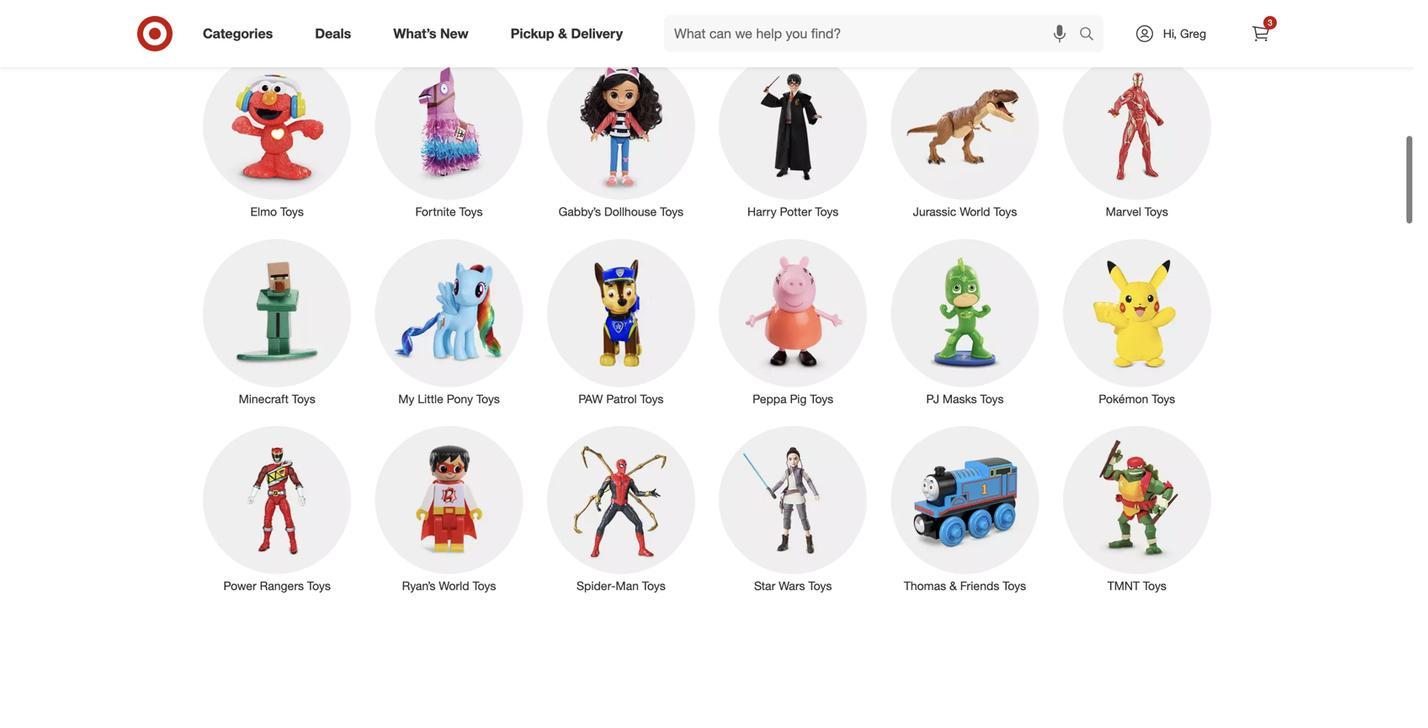 Task type: vqa. For each thing, say whether or not it's contained in the screenshot.
Star Wars Toys
yes



Task type: describe. For each thing, give the bounding box(es) containing it.
pj masks toys link
[[879, 236, 1051, 407]]

toys right fortnite
[[459, 204, 483, 219]]

pokémon toys link
[[1051, 236, 1223, 407]]

toys right rangers
[[307, 578, 331, 593]]

toys left greg
[[1145, 17, 1169, 32]]

star
[[754, 578, 776, 593]]

toys right pony
[[476, 391, 500, 406]]

disney encanto toys
[[223, 17, 332, 32]]

spider-man toys link
[[535, 423, 707, 594]]

pj
[[927, 391, 940, 406]]

marvel
[[1106, 204, 1142, 219]]

greg
[[1181, 26, 1207, 41]]

power rangers toys
[[224, 578, 331, 593]]

toys right "ryan's"
[[473, 578, 496, 593]]

disney princess toys link
[[707, 0, 879, 33]]

world for ryan's
[[439, 578, 469, 593]]

what's new link
[[379, 15, 490, 52]]

friends
[[960, 578, 1000, 593]]

toys right encanto
[[308, 17, 332, 32]]

marvel toys
[[1106, 204, 1169, 219]]

toys right minecraft
[[292, 391, 316, 406]]

ryan's
[[402, 578, 436, 593]]

star wars toys
[[754, 578, 832, 593]]

wars
[[779, 578, 805, 593]]

toys right tmnt at bottom right
[[1143, 578, 1167, 593]]

frozen
[[438, 17, 473, 32]]

hi, greg
[[1164, 26, 1207, 41]]

categories
[[203, 25, 273, 42]]

rangers
[[260, 578, 304, 593]]

disney for disney encanto toys
[[223, 17, 258, 32]]

3 link
[[1243, 15, 1280, 52]]

tmnt toys
[[1108, 578, 1167, 593]]

power
[[224, 578, 257, 593]]

gabby's dollhouse toys link
[[535, 49, 707, 220]]

new
[[440, 25, 469, 42]]

jurassic world toys
[[913, 204, 1017, 219]]

pig
[[790, 391, 807, 406]]

junior
[[611, 17, 644, 32]]

spider-man toys
[[577, 578, 666, 593]]

little
[[418, 391, 444, 406]]

elmo
[[250, 204, 277, 219]]

disney frozen toys
[[399, 17, 500, 32]]

disney toys link
[[1051, 0, 1223, 33]]

& for thomas
[[950, 578, 957, 593]]

hi,
[[1164, 26, 1177, 41]]

princess
[[777, 17, 822, 32]]

toys right princess
[[825, 17, 849, 32]]

pickup
[[511, 25, 555, 42]]

delivery
[[571, 25, 623, 42]]

encanto
[[262, 17, 305, 32]]

fortnite toys link
[[363, 49, 535, 220]]

my
[[398, 391, 415, 406]]

ryan's world toys link
[[363, 423, 535, 594]]

pickup & delivery
[[511, 25, 623, 42]]

disney junior toys
[[572, 17, 670, 32]]

toys right dollhouse
[[660, 204, 684, 219]]

deals
[[315, 25, 351, 42]]

toys right pig
[[810, 391, 834, 406]]

toys right marvel
[[1145, 204, 1169, 219]]

categories link
[[189, 15, 294, 52]]

disney frozen toys link
[[363, 0, 535, 33]]

spider-
[[577, 578, 616, 593]]

toys right wars
[[809, 578, 832, 593]]

harry potter toys link
[[707, 49, 879, 220]]

marvel toys link
[[1051, 49, 1223, 220]]

toys right patrol
[[640, 391, 664, 406]]

search
[[1072, 27, 1112, 43]]

elmo toys link
[[191, 49, 363, 220]]

peppa pig toys
[[753, 391, 834, 406]]

disney encanto toys link
[[191, 0, 363, 33]]

disney for disney frozen toys
[[399, 17, 434, 32]]

toys right friends
[[1003, 578, 1027, 593]]

minecraft toys link
[[191, 236, 363, 407]]

& for pickup
[[558, 25, 567, 42]]

peppa
[[753, 391, 787, 406]]



Task type: locate. For each thing, give the bounding box(es) containing it.
gabby's dollhouse toys
[[559, 204, 684, 219]]

potter
[[780, 204, 812, 219]]

0 horizontal spatial world
[[439, 578, 469, 593]]

disney princess toys
[[738, 17, 849, 32]]

man
[[616, 578, 639, 593]]

what's new
[[393, 25, 469, 42]]

disney for disney junior toys
[[572, 17, 608, 32]]

my little pony toys link
[[363, 236, 535, 407]]

pokémon toys
[[1099, 391, 1176, 406]]

0 vertical spatial &
[[558, 25, 567, 42]]

4 disney from the left
[[738, 17, 773, 32]]

paw patrol toys
[[579, 391, 664, 406]]

toys right frozen
[[476, 17, 500, 32]]

gabby's
[[559, 204, 601, 219]]

paw patrol toys link
[[535, 236, 707, 407]]

world
[[960, 204, 991, 219], [439, 578, 469, 593]]

1 horizontal spatial &
[[950, 578, 957, 593]]

star wars toys link
[[707, 423, 879, 594]]

disney junior toys link
[[535, 0, 707, 33]]

0 horizontal spatial &
[[558, 25, 567, 42]]

&
[[558, 25, 567, 42], [950, 578, 957, 593]]

ryan's world toys
[[402, 578, 496, 593]]

toys right potter on the top of the page
[[815, 204, 839, 219]]

fortnite
[[416, 204, 456, 219]]

toys right jurassic
[[994, 204, 1017, 219]]

& right 'pickup'
[[558, 25, 567, 42]]

thomas
[[904, 578, 947, 593]]

search button
[[1072, 15, 1112, 56]]

harry potter toys
[[748, 204, 839, 219]]

peppa pig toys link
[[707, 236, 879, 407]]

tmnt toys link
[[1051, 423, 1223, 594]]

toys
[[308, 17, 332, 32], [476, 17, 500, 32], [647, 17, 670, 32], [825, 17, 849, 32], [1145, 17, 1169, 32], [280, 204, 304, 219], [459, 204, 483, 219], [660, 204, 684, 219], [815, 204, 839, 219], [994, 204, 1017, 219], [1145, 204, 1169, 219], [292, 391, 316, 406], [476, 391, 500, 406], [640, 391, 664, 406], [810, 391, 834, 406], [981, 391, 1004, 406], [1152, 391, 1176, 406], [307, 578, 331, 593], [473, 578, 496, 593], [642, 578, 666, 593], [809, 578, 832, 593], [1003, 578, 1027, 593], [1143, 578, 1167, 593]]

elmo toys
[[250, 204, 304, 219]]

toys right junior
[[647, 17, 670, 32]]

disney for disney princess toys
[[738, 17, 773, 32]]

toys right elmo
[[280, 204, 304, 219]]

What can we help you find? suggestions appear below search field
[[664, 15, 1084, 52]]

& left friends
[[950, 578, 957, 593]]

toys right masks
[[981, 391, 1004, 406]]

world for jurassic
[[960, 204, 991, 219]]

patrol
[[606, 391, 637, 406]]

tmnt
[[1108, 578, 1140, 593]]

1 horizontal spatial world
[[960, 204, 991, 219]]

1 disney from the left
[[223, 17, 258, 32]]

my little pony toys
[[398, 391, 500, 406]]

world right jurassic
[[960, 204, 991, 219]]

disney toys
[[1106, 17, 1169, 32]]

1 vertical spatial &
[[950, 578, 957, 593]]

toys right man on the bottom left
[[642, 578, 666, 593]]

3 disney from the left
[[572, 17, 608, 32]]

2 disney from the left
[[399, 17, 434, 32]]

3
[[1268, 17, 1273, 28]]

jurassic
[[913, 204, 957, 219]]

5 disney from the left
[[1106, 17, 1142, 32]]

thomas & friends toys
[[904, 578, 1027, 593]]

fortnite toys
[[416, 204, 483, 219]]

paw
[[579, 391, 603, 406]]

power rangers toys link
[[191, 423, 363, 594]]

minecraft
[[239, 391, 289, 406]]

1 vertical spatial world
[[439, 578, 469, 593]]

thomas & friends toys link
[[879, 423, 1051, 594]]

jurassic world toys link
[[879, 49, 1051, 220]]

world right "ryan's"
[[439, 578, 469, 593]]

toys right pokémon
[[1152, 391, 1176, 406]]

pokémon
[[1099, 391, 1149, 406]]

masks
[[943, 391, 977, 406]]

0 vertical spatial world
[[960, 204, 991, 219]]

what's
[[393, 25, 437, 42]]

disney
[[223, 17, 258, 32], [399, 17, 434, 32], [572, 17, 608, 32], [738, 17, 773, 32], [1106, 17, 1142, 32]]

harry
[[748, 204, 777, 219]]

pony
[[447, 391, 473, 406]]

dollhouse
[[604, 204, 657, 219]]

disney for disney toys
[[1106, 17, 1142, 32]]

minecraft toys
[[239, 391, 316, 406]]

pj masks toys
[[927, 391, 1004, 406]]

deals link
[[301, 15, 372, 52]]

pickup & delivery link
[[496, 15, 644, 52]]



